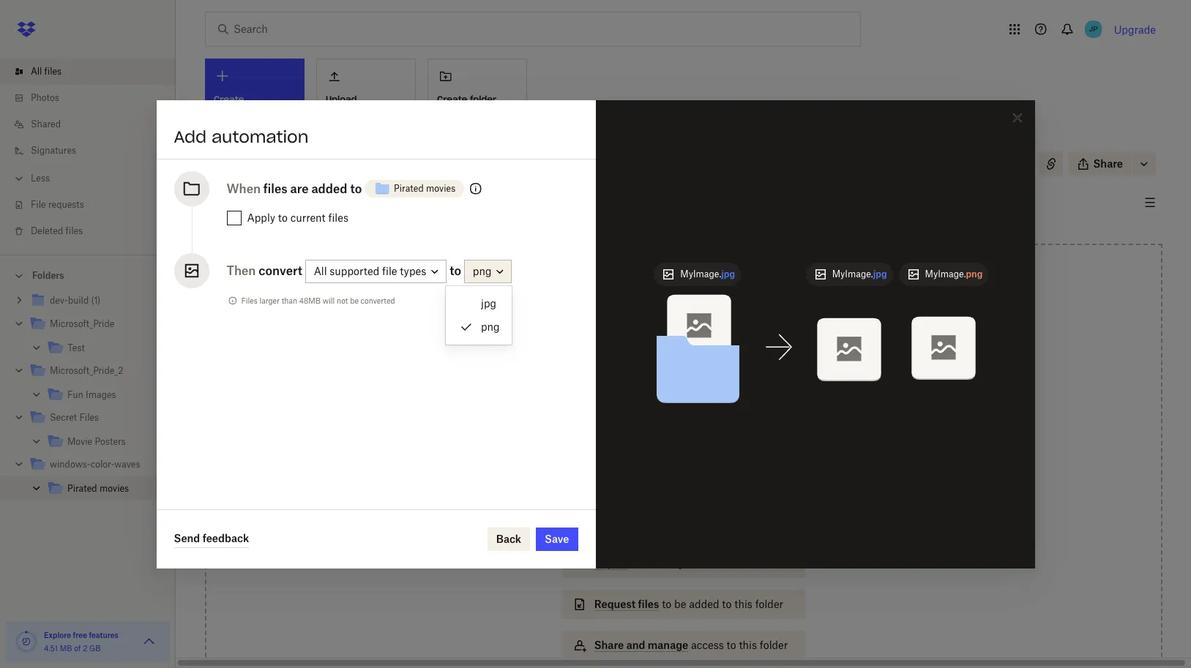Task type: describe. For each thing, give the bounding box(es) containing it.
0 vertical spatial this
[[735, 598, 753, 611]]

file requests link
[[12, 192, 176, 218]]

group containing microsoft_pride
[[0, 286, 176, 511]]

not
[[337, 296, 348, 305]]

pirated movies link
[[47, 480, 164, 499]]

microsoft_pride_2 link
[[29, 362, 164, 381]]

upgrade
[[1114, 23, 1156, 36]]

of
[[74, 644, 81, 653]]

signatures link
[[12, 138, 176, 164]]

all for all files / windows-color-waves
[[205, 135, 216, 146]]

automation
[[212, 126, 309, 147]]

or
[[622, 405, 631, 417]]

convert
[[259, 263, 302, 278]]

0 vertical spatial color-
[[290, 135, 314, 146]]

pirated for pirated movies button
[[394, 183, 424, 194]]

2 myimage. jpg from the left
[[832, 269, 887, 280]]

files right current
[[328, 211, 348, 224]]

added inside more ways to add content element
[[689, 598, 719, 611]]

drop files here to upload, or use the 'upload' button
[[621, 389, 747, 417]]

starred button
[[268, 191, 323, 214]]

files inside group
[[79, 412, 99, 423]]

access
[[594, 516, 630, 529]]

when
[[227, 181, 261, 196]]

drive
[[695, 557, 720, 570]]

request files to be added to this folder
[[594, 598, 783, 611]]

photos link
[[12, 85, 176, 111]]

add automation dialog
[[156, 100, 1035, 569]]

dropbox image
[[12, 15, 41, 44]]

add
[[174, 126, 206, 147]]

files for all files / windows-color-waves
[[219, 135, 236, 146]]

recents button
[[205, 191, 262, 214]]

2 horizontal spatial jpg
[[873, 269, 887, 280]]

myimage. png
[[925, 269, 983, 280]]

are
[[290, 181, 309, 196]]

access
[[691, 639, 724, 652]]

1 horizontal spatial windows-
[[250, 135, 290, 146]]

files inside the add automation dialog
[[241, 296, 258, 305]]

movie
[[67, 436, 92, 447]]

less image
[[12, 171, 26, 186]]

gb
[[89, 644, 101, 653]]

1 vertical spatial folder
[[755, 598, 783, 611]]

use
[[634, 405, 651, 417]]

create folder
[[437, 94, 496, 105]]

explore free features 4.51 mb of 2 gb
[[44, 631, 119, 653]]

2
[[83, 644, 87, 653]]

/
[[240, 135, 245, 146]]

pirated movies button
[[365, 174, 464, 203]]

to up access
[[722, 598, 732, 611]]

48mb
[[299, 296, 321, 305]]

1 vertical spatial waves
[[114, 459, 140, 470]]

windows-color-waves
[[50, 459, 140, 470]]

files are added to
[[263, 181, 362, 196]]

to down starred
[[278, 211, 288, 224]]

photos
[[31, 92, 59, 103]]

png button
[[464, 260, 512, 283]]

share for share and manage access to this folder
[[594, 639, 624, 652]]

request
[[594, 598, 636, 611]]

secret files
[[50, 412, 99, 423]]

file requests
[[31, 199, 84, 210]]

shared link
[[12, 111, 176, 138]]

button
[[714, 405, 746, 417]]

folders
[[32, 270, 64, 281]]

2 myimage. from the left
[[832, 269, 873, 280]]

upload,
[[709, 389, 747, 401]]

movies for pirated movies "link"
[[100, 483, 129, 494]]

1 myimage. jpg from the left
[[680, 269, 735, 280]]

explore
[[44, 631, 71, 640]]

recents
[[217, 197, 250, 208]]

deleted
[[31, 226, 63, 236]]

apply to current files
[[247, 211, 348, 224]]

deleted files link
[[12, 218, 176, 245]]

test link
[[47, 339, 164, 359]]

3 myimage. from the left
[[925, 269, 966, 280]]

0 vertical spatial windows-color-waves link
[[250, 133, 340, 148]]

to left png dropdown button
[[450, 263, 461, 278]]

manage
[[648, 639, 688, 652]]

google
[[657, 557, 692, 570]]

than
[[282, 296, 297, 305]]

shared
[[31, 119, 61, 130]]

less
[[31, 173, 50, 184]]

files for request files to be added to this folder
[[638, 598, 659, 611]]

starred
[[279, 197, 311, 208]]

file
[[31, 199, 46, 210]]

apply
[[247, 211, 275, 224]]

movie posters
[[67, 436, 126, 447]]

files up starred
[[263, 181, 287, 196]]

all files list item
[[0, 59, 176, 85]]

from
[[631, 557, 654, 570]]

upgrade link
[[1114, 23, 1156, 36]]

all for all files
[[31, 66, 42, 77]]

microsoft_pride_2
[[50, 365, 123, 376]]

secret files link
[[29, 409, 164, 428]]

folder inside button
[[470, 94, 496, 105]]

fun images link
[[47, 386, 164, 406]]



Task type: locate. For each thing, give the bounding box(es) containing it.
0 vertical spatial waves
[[314, 135, 340, 146]]

1 horizontal spatial all files link
[[205, 133, 236, 148]]

2 vertical spatial pirated movies
[[67, 483, 129, 494]]

folder permissions image
[[467, 180, 485, 197]]

this up share and manage access to this folder
[[735, 598, 753, 611]]

1 horizontal spatial color-
[[290, 135, 314, 146]]

1 horizontal spatial jpg
[[721, 269, 735, 280]]

movies for pirated movies button
[[426, 183, 456, 194]]

all files / windows-color-waves
[[205, 135, 340, 146]]

0 vertical spatial windows-
[[250, 135, 290, 146]]

added right are
[[311, 181, 347, 196]]

2 horizontal spatial movies
[[426, 183, 456, 194]]

0 vertical spatial pirated
[[205, 155, 254, 172]]

2 vertical spatial movies
[[100, 483, 129, 494]]

import from google drive
[[594, 557, 720, 570]]

0 horizontal spatial windows-
[[50, 459, 91, 470]]

color- down movie posters link
[[91, 459, 114, 470]]

import
[[594, 557, 628, 570]]

list containing all files
[[0, 50, 176, 255]]

all up photos
[[31, 66, 42, 77]]

1 vertical spatial windows-
[[50, 459, 91, 470]]

0 horizontal spatial all
[[31, 66, 42, 77]]

0 horizontal spatial myimage.
[[680, 269, 721, 280]]

None field
[[0, 0, 113, 16]]

to right access
[[727, 639, 736, 652]]

2 horizontal spatial pirated
[[394, 183, 424, 194]]

0 horizontal spatial myimage. jpg
[[680, 269, 735, 280]]

0 horizontal spatial be
[[350, 296, 359, 305]]

to inside drop files here to upload, or use the 'upload' button
[[697, 389, 707, 401]]

share inside button
[[1094, 157, 1123, 170]]

pirated movies for pirated movies button
[[394, 183, 456, 194]]

movies down all files / windows-color-waves
[[258, 155, 307, 172]]

color- up are
[[290, 135, 314, 146]]

1 horizontal spatial myimage.
[[832, 269, 873, 280]]

added up access
[[689, 598, 719, 611]]

png inside radio item
[[481, 321, 500, 333]]

0 horizontal spatial waves
[[114, 459, 140, 470]]

files right request
[[638, 598, 659, 611]]

pirated movies for pirated movies "link"
[[67, 483, 129, 494]]

waves down posters
[[114, 459, 140, 470]]

files left /
[[219, 135, 236, 146]]

free
[[73, 631, 87, 640]]

share for share
[[1094, 157, 1123, 170]]

movies inside "link"
[[100, 483, 129, 494]]

files up 'the' at bottom
[[648, 389, 669, 401]]

1 vertical spatial be
[[674, 598, 686, 611]]

0 horizontal spatial share
[[594, 639, 624, 652]]

1 horizontal spatial pirated
[[205, 155, 254, 172]]

movies left the "folder permissions" icon
[[426, 183, 456, 194]]

png
[[473, 265, 492, 277], [966, 269, 983, 280], [481, 321, 500, 333]]

pirated down /
[[205, 155, 254, 172]]

movies down windows-color-waves
[[100, 483, 129, 494]]

files right the deleted
[[66, 226, 83, 236]]

0 vertical spatial all files link
[[12, 59, 176, 85]]

files larger than 48mb will not be converted
[[241, 296, 395, 305]]

here
[[672, 389, 694, 401]]

more ways to add content element
[[559, 477, 808, 668]]

share inside more ways to add content element
[[594, 639, 624, 652]]

converted
[[361, 296, 395, 305]]

0 vertical spatial movies
[[258, 155, 307, 172]]

drop
[[621, 389, 646, 401]]

to right 'here'
[[697, 389, 707, 401]]

create folder button
[[428, 59, 527, 114]]

pirated movies inside pirated movies button
[[394, 183, 456, 194]]

myimage.
[[680, 269, 721, 280], [832, 269, 873, 280], [925, 269, 966, 280]]

files inside 'link'
[[44, 66, 62, 77]]

windows- inside group
[[50, 459, 91, 470]]

1 horizontal spatial files
[[241, 296, 258, 305]]

list
[[0, 50, 176, 255]]

2 vertical spatial folder
[[760, 639, 788, 652]]

all left /
[[205, 135, 216, 146]]

files for deleted files
[[66, 226, 83, 236]]

1 horizontal spatial windows-color-waves link
[[250, 133, 340, 148]]

fun
[[67, 390, 83, 400]]

color-
[[290, 135, 314, 146], [91, 459, 114, 470]]

secret
[[50, 412, 77, 423]]

jpg
[[721, 269, 735, 280], [873, 269, 887, 280], [481, 297, 497, 310]]

windows-color-waves link up are
[[250, 133, 340, 148]]

1 horizontal spatial myimage. jpg
[[832, 269, 887, 280]]

all inside list item
[[31, 66, 42, 77]]

this
[[735, 598, 753, 611], [739, 639, 757, 652]]

current
[[290, 211, 326, 224]]

files down fun images
[[79, 412, 99, 423]]

1 myimage. from the left
[[680, 269, 721, 280]]

waves up the files are added to
[[314, 135, 340, 146]]

to
[[350, 181, 362, 196], [278, 211, 288, 224], [450, 263, 461, 278], [697, 389, 707, 401], [662, 598, 672, 611], [722, 598, 732, 611], [727, 639, 736, 652]]

0 horizontal spatial files
[[79, 412, 99, 423]]

0 horizontal spatial windows-color-waves link
[[29, 455, 164, 475]]

all
[[31, 66, 42, 77], [205, 135, 216, 146]]

add automation
[[174, 126, 309, 147]]

0 horizontal spatial color-
[[91, 459, 114, 470]]

files inside more ways to add content element
[[638, 598, 659, 611]]

1 vertical spatial movies
[[426, 183, 456, 194]]

pirated movies
[[205, 155, 307, 172], [394, 183, 456, 194], [67, 483, 129, 494]]

windows-color-waves link down movie posters
[[29, 455, 164, 475]]

be inside more ways to add content element
[[674, 598, 686, 611]]

all files link inside list
[[12, 59, 176, 85]]

movies inside button
[[426, 183, 456, 194]]

0 vertical spatial all
[[31, 66, 42, 77]]

microsoft_pride
[[50, 318, 114, 329]]

folders button
[[0, 264, 176, 286]]

added inside the add automation dialog
[[311, 181, 347, 196]]

mb
[[60, 644, 72, 653]]

files
[[44, 66, 62, 77], [219, 135, 236, 146], [263, 181, 287, 196], [328, 211, 348, 224], [66, 226, 83, 236], [648, 389, 669, 401], [638, 598, 659, 611]]

1 horizontal spatial waves
[[314, 135, 340, 146]]

1 horizontal spatial all
[[205, 135, 216, 146]]

1 vertical spatial share
[[594, 639, 624, 652]]

features
[[89, 631, 119, 640]]

files for drop files here to upload, or use the 'upload' button
[[648, 389, 669, 401]]

pirated down windows-color-waves
[[67, 483, 97, 494]]

'upload'
[[672, 405, 711, 417]]

all files link
[[12, 59, 176, 85], [205, 133, 236, 148]]

files up photos
[[44, 66, 62, 77]]

files inside drop files here to upload, or use the 'upload' button
[[648, 389, 669, 401]]

posters
[[95, 436, 126, 447]]

requests
[[48, 199, 84, 210]]

to up manage
[[662, 598, 672, 611]]

files left larger
[[241, 296, 258, 305]]

share and manage access to this folder
[[594, 639, 788, 652]]

signatures
[[31, 145, 76, 156]]

pirated movies inside pirated movies "link"
[[67, 483, 129, 494]]

pirated left the "folder permissions" icon
[[394, 183, 424, 194]]

0 horizontal spatial all files link
[[12, 59, 176, 85]]

1 vertical spatial color-
[[91, 459, 114, 470]]

be inside the add automation dialog
[[350, 296, 359, 305]]

create
[[437, 94, 467, 105]]

2 horizontal spatial myimage.
[[925, 269, 966, 280]]

microsoft_pride link
[[29, 315, 164, 335]]

1 vertical spatial all files link
[[205, 133, 236, 148]]

pirated inside button
[[394, 183, 424, 194]]

folder
[[470, 94, 496, 105], [755, 598, 783, 611], [760, 639, 788, 652]]

0 vertical spatial pirated movies
[[205, 155, 307, 172]]

2 horizontal spatial pirated movies
[[394, 183, 456, 194]]

1 horizontal spatial pirated movies
[[205, 155, 307, 172]]

test
[[67, 343, 85, 354]]

deleted files
[[31, 226, 83, 236]]

share
[[1094, 157, 1123, 170], [594, 639, 624, 652]]

pirated movies down /
[[205, 155, 307, 172]]

the
[[654, 405, 670, 417]]

1 vertical spatial this
[[739, 639, 757, 652]]

images
[[86, 390, 116, 400]]

0 horizontal spatial movies
[[100, 483, 129, 494]]

0 horizontal spatial pirated movies
[[67, 483, 129, 494]]

1 vertical spatial pirated
[[394, 183, 424, 194]]

all files link up shared link
[[12, 59, 176, 85]]

movie posters link
[[47, 433, 164, 452]]

then
[[227, 263, 256, 278]]

1 horizontal spatial be
[[674, 598, 686, 611]]

this right access
[[739, 639, 757, 652]]

1 vertical spatial windows-color-waves link
[[29, 455, 164, 475]]

png inside dropdown button
[[473, 265, 492, 277]]

windows-
[[250, 135, 290, 146], [50, 459, 91, 470]]

files for all files
[[44, 66, 62, 77]]

all files link left /
[[205, 133, 236, 148]]

pirated
[[205, 155, 254, 172], [394, 183, 424, 194], [67, 483, 97, 494]]

png radio item
[[446, 316, 511, 339]]

0 horizontal spatial jpg
[[481, 297, 497, 310]]

share button
[[1069, 152, 1132, 176]]

1 vertical spatial pirated movies
[[394, 183, 456, 194]]

all files
[[31, 66, 62, 77]]

1 horizontal spatial added
[[689, 598, 719, 611]]

2 vertical spatial pirated
[[67, 483, 97, 494]]

to right are
[[350, 181, 362, 196]]

group
[[0, 286, 176, 511]]

will
[[323, 296, 335, 305]]

added
[[311, 181, 347, 196], [689, 598, 719, 611]]

pirated for pirated movies "link"
[[67, 483, 97, 494]]

0 horizontal spatial added
[[311, 181, 347, 196]]

0 vertical spatial added
[[311, 181, 347, 196]]

and
[[626, 639, 645, 652]]

waves
[[314, 135, 340, 146], [114, 459, 140, 470]]

fun images
[[67, 390, 116, 400]]

0 horizontal spatial pirated
[[67, 483, 97, 494]]

be right not
[[350, 296, 359, 305]]

windows- right /
[[250, 135, 290, 146]]

quota usage element
[[15, 630, 38, 654]]

windows-color-waves link
[[250, 133, 340, 148], [29, 455, 164, 475]]

movies
[[258, 155, 307, 172], [426, 183, 456, 194], [100, 483, 129, 494]]

0 vertical spatial be
[[350, 296, 359, 305]]

files
[[241, 296, 258, 305], [79, 412, 99, 423]]

1 vertical spatial all
[[205, 135, 216, 146]]

0 vertical spatial files
[[241, 296, 258, 305]]

1 horizontal spatial share
[[1094, 157, 1123, 170]]

4.51
[[44, 644, 58, 653]]

1 vertical spatial files
[[79, 412, 99, 423]]

access button
[[562, 508, 806, 537]]

pirated movies down windows-color-waves
[[67, 483, 129, 494]]

pirated movies left the "folder permissions" icon
[[394, 183, 456, 194]]

0 vertical spatial folder
[[470, 94, 496, 105]]

pirated inside "link"
[[67, 483, 97, 494]]

1 horizontal spatial movies
[[258, 155, 307, 172]]

windows- down movie on the left of page
[[50, 459, 91, 470]]

0 vertical spatial share
[[1094, 157, 1123, 170]]

1 vertical spatial added
[[689, 598, 719, 611]]

be down the google
[[674, 598, 686, 611]]

larger
[[260, 296, 280, 305]]



Task type: vqa. For each thing, say whether or not it's contained in the screenshot.
bottom Link
no



